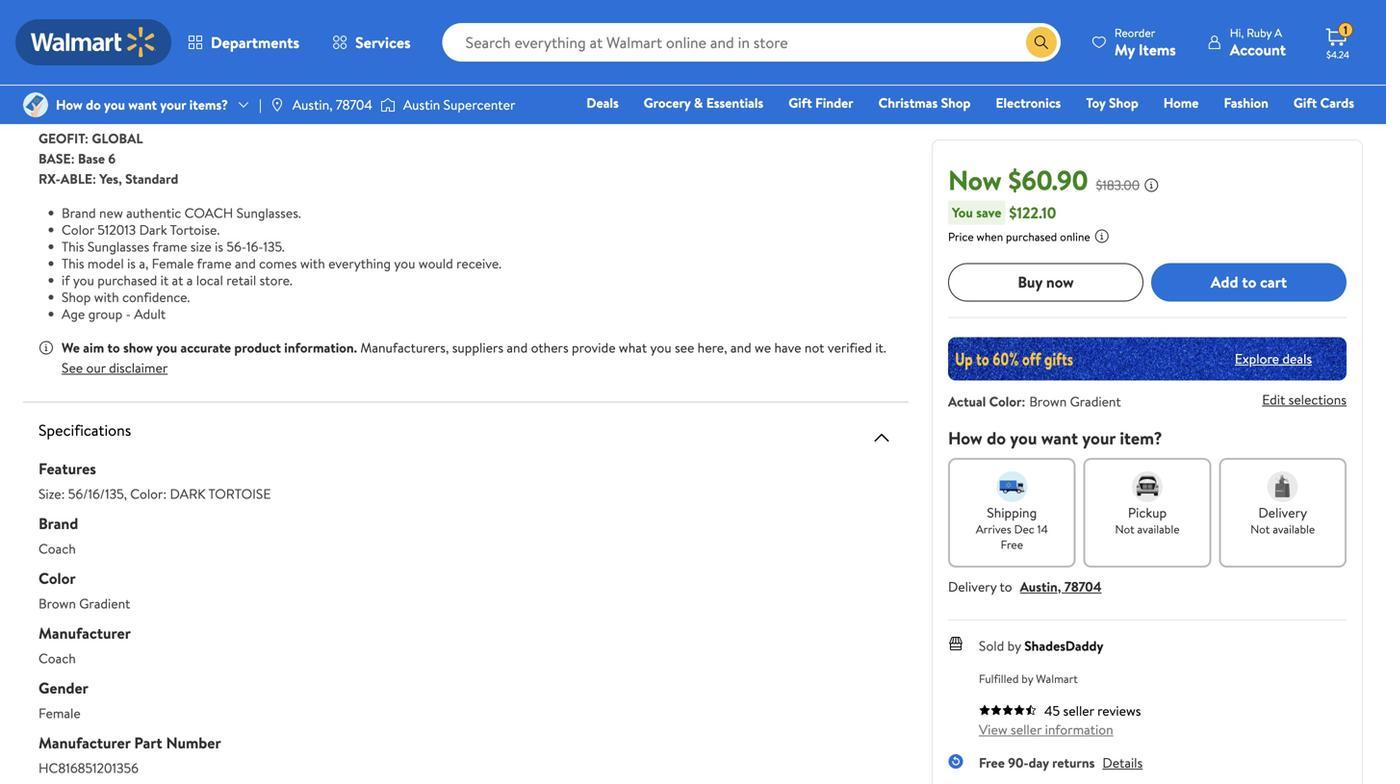 Task type: vqa. For each thing, say whether or not it's contained in the screenshot.
Cash
no



Task type: locate. For each thing, give the bounding box(es) containing it.
want down the actual color : brown gradient
[[1041, 426, 1078, 450]]

edit
[[1262, 390, 1285, 409]]

0 vertical spatial 78704
[[336, 95, 372, 114]]

purchased up - on the top left of the page
[[97, 271, 157, 290]]

base:
[[39, 149, 75, 168]]

free down the shipping on the bottom right of page
[[1001, 536, 1023, 553]]

plastic up the items?
[[157, 68, 196, 87]]

0 horizontal spatial purchased
[[97, 271, 157, 290]]

 image for how do you want your items?
[[23, 92, 48, 117]]

not down intent image for delivery
[[1250, 521, 1270, 537]]

1 vertical spatial purchased
[[97, 271, 157, 290]]

frame right a,
[[152, 237, 187, 256]]

0 horizontal spatial do
[[86, 95, 101, 114]]

it
[[160, 271, 169, 290]]

free
[[1001, 536, 1023, 553], [979, 753, 1005, 772]]

&
[[694, 93, 703, 112]]

see
[[62, 359, 83, 377]]

information.
[[284, 338, 357, 357]]

1 horizontal spatial with
[[300, 254, 325, 273]]

search icon image
[[1034, 35, 1049, 50]]

0 horizontal spatial delivery
[[948, 577, 997, 596]]

gradient up gender
[[79, 594, 130, 613]]

how down actual
[[948, 426, 983, 450]]

size
[[190, 237, 211, 256]]

details button
[[1102, 753, 1143, 772]]

how
[[56, 95, 83, 114], [948, 426, 983, 450]]

0 vertical spatial manufacturer
[[39, 623, 131, 644]]

items?
[[189, 95, 228, 114]]

austin, right |
[[292, 95, 333, 114]]

1 horizontal spatial want
[[1041, 426, 1078, 450]]

1 vertical spatial austin,
[[1020, 577, 1061, 596]]

gradient
[[1070, 392, 1121, 411], [79, 594, 130, 613]]

a
[[187, 271, 193, 290]]

available down 'intent image for pickup'
[[1137, 521, 1180, 537]]

2 coach from the top
[[39, 649, 76, 668]]

category: sun gender: woman shape: rectangle front material: plastic temple: plastic bridge design: standard geofit: global base: base 6 rx-able: yes, standard
[[39, 8, 199, 188]]

tortoise.
[[170, 220, 220, 239]]

0 horizontal spatial available
[[1137, 521, 1180, 537]]

brown up gender
[[39, 594, 76, 613]]

plastic up design:
[[95, 89, 133, 107]]

this left model
[[62, 254, 84, 273]]

to right aim
[[107, 338, 120, 357]]

standard
[[146, 109, 199, 128], [125, 169, 178, 188]]

seller right the 45
[[1063, 701, 1094, 720]]

delivery inside delivery not available
[[1258, 503, 1307, 522]]

seller
[[1063, 701, 1094, 720], [1011, 720, 1042, 739]]

pickup not available
[[1115, 503, 1180, 537]]

78704 up shadesdaddy
[[1064, 577, 1102, 596]]

0 horizontal spatial shop
[[62, 288, 91, 307]]

1 horizontal spatial your
[[1082, 426, 1116, 450]]

and
[[235, 254, 256, 273], [507, 338, 528, 357], [730, 338, 751, 357]]

gift left cards
[[1294, 93, 1317, 112]]

1 horizontal spatial gradient
[[1070, 392, 1121, 411]]

my
[[1114, 39, 1135, 60]]

gift for cards
[[1294, 93, 1317, 112]]

supercenter
[[443, 95, 515, 114]]

to left cart
[[1242, 271, 1256, 293]]

learn more about strikethrough prices image
[[1144, 177, 1159, 193]]

with
[[300, 254, 325, 273], [94, 288, 119, 307]]

purchased down $122.10
[[1006, 228, 1057, 245]]

1 horizontal spatial  image
[[269, 97, 285, 113]]

able:
[[61, 169, 96, 188]]

 image
[[23, 92, 48, 117], [269, 97, 285, 113]]

not inside delivery not available
[[1250, 521, 1270, 537]]

rx-
[[39, 169, 61, 188]]

what
[[619, 338, 647, 357]]

2 horizontal spatial to
[[1242, 271, 1256, 293]]

color left new
[[62, 220, 94, 239]]

not down 'intent image for pickup'
[[1115, 521, 1134, 537]]

your left item?
[[1082, 426, 1116, 450]]

gift left finder
[[789, 93, 812, 112]]

available for delivery
[[1273, 521, 1315, 537]]

coach down size:
[[39, 539, 76, 558]]

you right if at the top of the page
[[73, 271, 94, 290]]

0 vertical spatial your
[[160, 95, 186, 114]]

0 horizontal spatial how
[[56, 95, 83, 114]]

aim
[[83, 338, 104, 357]]

christmas
[[878, 93, 938, 112]]

one
[[1207, 120, 1236, 139]]

view seller information link
[[979, 720, 1113, 739]]

free left 90-
[[979, 753, 1005, 772]]

standard up authentic
[[125, 169, 178, 188]]

16-
[[246, 237, 263, 256]]

color right actual
[[989, 392, 1022, 411]]

0 horizontal spatial your
[[160, 95, 186, 114]]

1 available from the left
[[1137, 521, 1180, 537]]

your for items?
[[160, 95, 186, 114]]

and left comes
[[235, 254, 256, 273]]

intent image for delivery image
[[1267, 471, 1298, 502]]

2 horizontal spatial shop
[[1109, 93, 1138, 112]]

your left the items?
[[160, 95, 186, 114]]

brown right :
[[1029, 392, 1067, 411]]

save
[[976, 203, 1001, 222]]

0 horizontal spatial gradient
[[79, 594, 130, 613]]

intent image for pickup image
[[1132, 471, 1163, 502]]

by right the sold on the right of page
[[1007, 636, 1021, 655]]

1 not from the left
[[1115, 521, 1134, 537]]

pickup
[[1128, 503, 1167, 522]]

1 vertical spatial delivery
[[948, 577, 997, 596]]

everything
[[328, 254, 391, 273]]

$122.10
[[1009, 202, 1056, 223]]

available inside the pickup not available
[[1137, 521, 1180, 537]]

brand new authentic coach sunglasses. color 512013 dark tortoise. this sunglasses frame size is 56-16-135. this model is a, female frame and comes with everything you would receive. if you purchased it at a local retail store. shop with confidence. age group - adult
[[62, 204, 502, 323]]

gradient up 'how do you want your item?'
[[1070, 392, 1121, 411]]

home link
[[1155, 92, 1207, 113]]

brown
[[1029, 392, 1067, 411], [39, 594, 76, 613]]

1 vertical spatial want
[[1041, 426, 1078, 450]]

0 horizontal spatial want
[[128, 95, 157, 114]]

1 vertical spatial how
[[948, 426, 983, 450]]

45
[[1044, 701, 1060, 720]]

coach up gender
[[39, 649, 76, 668]]

and left we
[[730, 338, 751, 357]]

1 vertical spatial coach
[[39, 649, 76, 668]]

1 horizontal spatial seller
[[1063, 701, 1094, 720]]

0 vertical spatial coach
[[39, 539, 76, 558]]

0 horizontal spatial plastic
[[95, 89, 133, 107]]

brand inside brand new authentic coach sunglasses. color 512013 dark tortoise. this sunglasses frame size is 56-16-135. this model is a, female frame and comes with everything you would receive. if you purchased it at a local retail store. shop with confidence. age group - adult
[[62, 204, 96, 222]]

deals link
[[578, 92, 627, 113]]

do for how do you want your items?
[[86, 95, 101, 114]]

0 vertical spatial delivery
[[1258, 503, 1307, 522]]

1 horizontal spatial how
[[948, 426, 983, 450]]

1 vertical spatial by
[[1021, 671, 1033, 687]]

gift inside gift cards registry
[[1294, 93, 1317, 112]]

to inside button
[[1242, 271, 1256, 293]]

view
[[979, 720, 1007, 739]]

dark
[[139, 220, 167, 239]]

0 horizontal spatial by
[[1007, 636, 1021, 655]]

walmart+
[[1297, 120, 1354, 139]]

1 horizontal spatial and
[[507, 338, 528, 357]]

manufacturer up hc816851201356
[[39, 732, 130, 754]]

and left others on the left
[[507, 338, 528, 357]]

specifications
[[39, 420, 131, 441]]

color inside 'features size: 56/16/135, color: dark tortoise brand coach color brown gradient manufacturer coach gender female manufacturer part number hc816851201356'
[[39, 568, 76, 589]]

78704
[[336, 95, 372, 114], [1064, 577, 1102, 596]]

here,
[[698, 338, 727, 357]]

not inside the pickup not available
[[1115, 521, 1134, 537]]

do down the material:
[[86, 95, 101, 114]]

product
[[234, 338, 281, 357]]

1 vertical spatial manufacturer
[[39, 732, 130, 754]]

1 horizontal spatial to
[[1000, 577, 1012, 596]]

female
[[152, 254, 194, 273], [39, 704, 81, 723]]

seller for 45
[[1063, 701, 1094, 720]]

1 horizontal spatial plastic
[[157, 68, 196, 87]]

free inside shipping arrives dec 14 free
[[1001, 536, 1023, 553]]

female inside 'features size: 56/16/135, color: dark tortoise brand coach color brown gradient manufacturer coach gender female manufacturer part number hc816851201356'
[[39, 704, 81, 723]]

legal information image
[[1094, 228, 1110, 244]]

brown inside 'features size: 56/16/135, color: dark tortoise brand coach color brown gradient manufacturer coach gender female manufacturer part number hc816851201356'
[[39, 594, 76, 613]]

delivery down intent image for delivery
[[1258, 503, 1307, 522]]

gradient inside 'features size: 56/16/135, color: dark tortoise brand coach color brown gradient manufacturer coach gender female manufacturer part number hc816851201356'
[[79, 594, 130, 613]]

0 vertical spatial free
[[1001, 536, 1023, 553]]

1 horizontal spatial austin,
[[1020, 577, 1061, 596]]

1 horizontal spatial available
[[1273, 521, 1315, 537]]

color down size:
[[39, 568, 76, 589]]

christmas shop link
[[870, 92, 979, 113]]

you
[[952, 203, 973, 222]]

 image down front
[[23, 92, 48, 117]]

2 available from the left
[[1273, 521, 1315, 537]]

1 horizontal spatial delivery
[[1258, 503, 1307, 522]]

you left see
[[650, 338, 671, 357]]

cart
[[1260, 271, 1287, 293]]

manufacturer up gender
[[39, 623, 131, 644]]

part
[[134, 732, 162, 754]]

female down gender
[[39, 704, 81, 723]]

0 vertical spatial brand
[[62, 204, 96, 222]]

frame right a
[[197, 254, 232, 273]]

to inside we aim to show you accurate product information. manufacturers, suppliers and others provide what you see here, and we have not verified it. see our disclaimer
[[107, 338, 120, 357]]

verified
[[828, 338, 872, 357]]

shop right the toy in the top right of the page
[[1109, 93, 1138, 112]]

0 horizontal spatial brown
[[39, 594, 76, 613]]

rectangle
[[88, 48, 147, 67]]

brand down size:
[[39, 513, 78, 534]]

brand left new
[[62, 204, 96, 222]]

0 vertical spatial how
[[56, 95, 83, 114]]

0 horizontal spatial gift
[[789, 93, 812, 112]]

|
[[259, 95, 262, 114]]

not
[[805, 338, 824, 357]]

walmart
[[1036, 671, 1078, 687]]

delivery not available
[[1250, 503, 1315, 537]]

0 vertical spatial want
[[128, 95, 157, 114]]

female inside brand new authentic coach sunglasses. color 512013 dark tortoise. this sunglasses frame size is 56-16-135. this model is a, female frame and comes with everything you would receive. if you purchased it at a local retail store. shop with confidence. age group - adult
[[152, 254, 194, 273]]

1 horizontal spatial not
[[1250, 521, 1270, 537]]

delivery for not
[[1258, 503, 1307, 522]]

electronics link
[[987, 92, 1070, 113]]

0 vertical spatial female
[[152, 254, 194, 273]]

1 vertical spatial female
[[39, 704, 81, 723]]

gift finder link
[[780, 92, 862, 113]]

by
[[1007, 636, 1021, 655], [1021, 671, 1033, 687]]

you right show
[[156, 338, 177, 357]]

we
[[62, 338, 80, 357]]

 image right |
[[269, 97, 285, 113]]

shop right christmas
[[941, 93, 971, 112]]

$4.24
[[1326, 48, 1349, 61]]

a,
[[139, 254, 149, 273]]

1 vertical spatial your
[[1082, 426, 1116, 450]]

want down the material:
[[128, 95, 157, 114]]

0 vertical spatial color
[[62, 220, 94, 239]]

1 horizontal spatial shop
[[941, 93, 971, 112]]

0 vertical spatial gradient
[[1070, 392, 1121, 411]]

0 horizontal spatial not
[[1115, 521, 1134, 537]]

1 horizontal spatial 78704
[[1064, 577, 1102, 596]]

1 horizontal spatial is
[[215, 237, 223, 256]]

1 vertical spatial do
[[987, 426, 1006, 450]]

2 gift from the left
[[1294, 93, 1317, 112]]

gift for finder
[[789, 93, 812, 112]]

sunglasses
[[88, 237, 149, 256]]

it.
[[875, 338, 886, 357]]

material:
[[86, 68, 154, 87]]

available down intent image for delivery
[[1273, 521, 1315, 537]]

front
[[39, 68, 83, 87]]

:
[[1022, 392, 1025, 411]]

2 vertical spatial color
[[39, 568, 76, 589]]

 image
[[380, 95, 396, 115]]

age
[[62, 305, 85, 323]]

1 horizontal spatial by
[[1021, 671, 1033, 687]]

your for item?
[[1082, 426, 1116, 450]]

with left - on the top left of the page
[[94, 288, 119, 307]]

how do you want your item?
[[948, 426, 1162, 450]]

Search search field
[[442, 23, 1061, 62]]

to left austin, 78704 button
[[1000, 577, 1012, 596]]

by right fulfilled
[[1021, 671, 1033, 687]]

0 vertical spatial to
[[1242, 271, 1256, 293]]

shop down model
[[62, 288, 91, 307]]

 image for austin, 78704
[[269, 97, 285, 113]]

we aim to show you accurate product information. manufacturers, suppliers and others provide what you see here, and we have not verified it. see our disclaimer
[[62, 338, 886, 377]]

0 horizontal spatial female
[[39, 704, 81, 723]]

0 vertical spatial plastic
[[157, 68, 196, 87]]

1 vertical spatial gradient
[[79, 594, 130, 613]]

seller down 4.4222 stars out of 5, based on 45 seller reviews element
[[1011, 720, 1042, 739]]

up to sixty percent off deals. shop now. image
[[948, 337, 1347, 380]]

is left a,
[[127, 254, 136, 273]]

how down front
[[56, 95, 83, 114]]

0 vertical spatial do
[[86, 95, 101, 114]]

0 horizontal spatial to
[[107, 338, 120, 357]]

when
[[976, 228, 1003, 245]]

with right comes
[[300, 254, 325, 273]]

0 vertical spatial brown
[[1029, 392, 1067, 411]]

1 gift from the left
[[789, 93, 812, 112]]

0 horizontal spatial with
[[94, 288, 119, 307]]

new
[[99, 204, 123, 222]]

1 vertical spatial plastic
[[95, 89, 133, 107]]

1 vertical spatial brown
[[39, 594, 76, 613]]

2 vertical spatial to
[[1000, 577, 1012, 596]]

austin,
[[292, 95, 333, 114], [1020, 577, 1061, 596]]

shop inside brand new authentic coach sunglasses. color 512013 dark tortoise. this sunglasses frame size is 56-16-135. this model is a, female frame and comes with everything you would receive. if you purchased it at a local retail store. shop with confidence. age group - adult
[[62, 288, 91, 307]]

78704 down services popup button
[[336, 95, 372, 114]]

actual
[[948, 392, 986, 411]]

0 horizontal spatial seller
[[1011, 720, 1042, 739]]

1 horizontal spatial gift
[[1294, 93, 1317, 112]]

1 vertical spatial to
[[107, 338, 120, 357]]

1 horizontal spatial purchased
[[1006, 228, 1057, 245]]

now $60.90
[[948, 161, 1088, 199]]

this up if at the top of the page
[[62, 237, 84, 256]]

selections
[[1288, 390, 1347, 409]]

2 not from the left
[[1250, 521, 1270, 537]]

1 vertical spatial free
[[979, 753, 1005, 772]]

0 horizontal spatial  image
[[23, 92, 48, 117]]

1 horizontal spatial brown
[[1029, 392, 1067, 411]]

available inside delivery not available
[[1273, 521, 1315, 537]]

reviews
[[1097, 701, 1141, 720]]

purchased
[[1006, 228, 1057, 245], [97, 271, 157, 290]]

by for fulfilled
[[1021, 671, 1033, 687]]

0 vertical spatial austin,
[[292, 95, 333, 114]]

you down the material:
[[104, 95, 125, 114]]

austin, down '14'
[[1020, 577, 1061, 596]]

0 horizontal spatial and
[[235, 254, 256, 273]]

how for how do you want your item?
[[948, 426, 983, 450]]

delivery to austin, 78704
[[948, 577, 1102, 596]]

0 horizontal spatial 78704
[[336, 95, 372, 114]]

1 vertical spatial brand
[[39, 513, 78, 534]]

1 horizontal spatial do
[[987, 426, 1006, 450]]

0 vertical spatial by
[[1007, 636, 1021, 655]]

departments
[[211, 32, 299, 53]]

is left 56- at top
[[215, 237, 223, 256]]

price when purchased online
[[948, 228, 1090, 245]]

female right a,
[[152, 254, 194, 273]]

1 horizontal spatial female
[[152, 254, 194, 273]]

delivery down arrives
[[948, 577, 997, 596]]

do up intent image for shipping
[[987, 426, 1006, 450]]

standard right design:
[[146, 109, 199, 128]]



Task type: describe. For each thing, give the bounding box(es) containing it.
1 horizontal spatial frame
[[197, 254, 232, 273]]

reorder
[[1114, 25, 1155, 41]]

shop for christmas shop
[[941, 93, 971, 112]]

delivery for to
[[948, 577, 997, 596]]

a
[[1275, 25, 1282, 41]]

hc816851201356
[[39, 759, 139, 778]]

ruby
[[1247, 25, 1272, 41]]

fulfilled
[[979, 671, 1019, 687]]

add
[[1211, 271, 1238, 293]]

and inside brand new authentic coach sunglasses. color 512013 dark tortoise. this sunglasses frame size is 56-16-135. this model is a, female frame and comes with everything you would receive. if you purchased it at a local retail store. shop with confidence. age group - adult
[[235, 254, 256, 273]]

Walmart Site-Wide search field
[[442, 23, 1061, 62]]

confidence.
[[122, 288, 190, 307]]

2 horizontal spatial and
[[730, 338, 751, 357]]

color:
[[130, 485, 167, 503]]

to for delivery
[[1000, 577, 1012, 596]]

number
[[166, 732, 221, 754]]

buy now
[[1018, 271, 1074, 293]]

gift finder
[[789, 93, 853, 112]]

deals
[[1282, 349, 1312, 368]]

yes,
[[99, 169, 122, 188]]

services
[[355, 32, 411, 53]]

add to cart
[[1211, 271, 1287, 293]]

free 90-day returns details
[[979, 753, 1143, 772]]

registry link
[[1124, 119, 1190, 140]]

would
[[419, 254, 453, 273]]

toy
[[1086, 93, 1106, 112]]

you down :
[[1010, 426, 1037, 450]]

4.4222 stars out of 5, based on 45 seller reviews element
[[979, 704, 1037, 716]]

1 vertical spatial 78704
[[1064, 577, 1102, 596]]

want for items?
[[128, 95, 157, 114]]

gender:
[[39, 28, 97, 47]]

1 this from the top
[[62, 237, 84, 256]]

6
[[108, 149, 116, 168]]

reorder my items
[[1114, 25, 1176, 60]]

grocery & essentials link
[[635, 92, 772, 113]]

information
[[1045, 720, 1113, 739]]

purchased inside brand new authentic coach sunglasses. color 512013 dark tortoise. this sunglasses frame size is 56-16-135. this model is a, female frame and comes with everything you would receive. if you purchased it at a local retail store. shop with confidence. age group - adult
[[97, 271, 157, 290]]

0 vertical spatial purchased
[[1006, 228, 1057, 245]]

coach
[[184, 204, 233, 222]]

color inside brand new authentic coach sunglasses. color 512013 dark tortoise. this sunglasses frame size is 56-16-135. this model is a, female frame and comes with everything you would receive. if you purchased it at a local retail store. shop with confidence. age group - adult
[[62, 220, 94, 239]]

brand inside 'features size: 56/16/135, color: dark tortoise brand coach color brown gradient manufacturer coach gender female manufacturer part number hc816851201356'
[[39, 513, 78, 534]]

0 horizontal spatial austin,
[[292, 95, 333, 114]]

departments button
[[171, 19, 316, 65]]

tortoise
[[208, 485, 271, 503]]

explore deals
[[1235, 349, 1312, 368]]

want for item?
[[1041, 426, 1078, 450]]

view seller information
[[979, 720, 1113, 739]]

model
[[88, 254, 124, 273]]

90-
[[1008, 753, 1029, 772]]

how for how do you want your items?
[[56, 95, 83, 114]]

hi, ruby a account
[[1230, 25, 1286, 60]]

hi,
[[1230, 25, 1244, 41]]

toy shop
[[1086, 93, 1138, 112]]

services button
[[316, 19, 427, 65]]

1 manufacturer from the top
[[39, 623, 131, 644]]

1 vertical spatial standard
[[125, 169, 178, 188]]

details
[[1102, 753, 1143, 772]]

not for delivery
[[1250, 521, 1270, 537]]

now
[[1046, 271, 1074, 293]]

0 vertical spatial standard
[[146, 109, 199, 128]]

returns
[[1052, 753, 1095, 772]]

one debit
[[1207, 120, 1272, 139]]

provide
[[572, 338, 616, 357]]

austin
[[403, 95, 440, 114]]

account
[[1230, 39, 1286, 60]]

walmart image
[[31, 27, 156, 58]]

cards
[[1320, 93, 1354, 112]]

56-
[[227, 237, 246, 256]]

135.
[[263, 237, 285, 256]]

temple:
[[39, 89, 91, 107]]

walmart+ link
[[1288, 119, 1363, 140]]

one debit link
[[1198, 119, 1280, 140]]

see
[[675, 338, 694, 357]]

grocery
[[644, 93, 691, 112]]

1 vertical spatial with
[[94, 288, 119, 307]]

2 this from the top
[[62, 254, 84, 273]]

see our disclaimer button
[[62, 359, 168, 377]]

by for sold
[[1007, 636, 1021, 655]]

2 manufacturer from the top
[[39, 732, 130, 754]]

not for pickup
[[1115, 521, 1134, 537]]

gift cards registry
[[1133, 93, 1354, 139]]

comes
[[259, 254, 297, 273]]

available for pickup
[[1137, 521, 1180, 537]]

disclaimer
[[109, 359, 168, 377]]

intent image for shipping image
[[997, 471, 1027, 502]]

$60.90
[[1008, 161, 1088, 199]]

edit selections button
[[1262, 390, 1347, 409]]

do for how do you want your item?
[[987, 426, 1006, 450]]

online
[[1060, 228, 1090, 245]]

finder
[[815, 93, 853, 112]]

global
[[92, 129, 143, 148]]

day
[[1029, 753, 1049, 772]]

0 horizontal spatial is
[[127, 254, 136, 273]]

fashion
[[1224, 93, 1268, 112]]

group
[[88, 305, 123, 323]]

features
[[39, 458, 96, 479]]

edit selections
[[1262, 390, 1347, 409]]

specifications image
[[870, 426, 893, 450]]

1 coach from the top
[[39, 539, 76, 558]]

seller for view
[[1011, 720, 1042, 739]]

you left 'would' at the top of page
[[394, 254, 415, 273]]

you save $122.10
[[952, 202, 1056, 223]]

0 vertical spatial with
[[300, 254, 325, 273]]

home
[[1163, 93, 1199, 112]]

dec
[[1014, 521, 1034, 537]]

shipping
[[987, 503, 1037, 522]]

suppliers
[[452, 338, 503, 357]]

authentic
[[126, 204, 181, 222]]

essentials
[[706, 93, 763, 112]]

0 horizontal spatial frame
[[152, 237, 187, 256]]

1 vertical spatial color
[[989, 392, 1022, 411]]

price
[[948, 228, 974, 245]]

shop for toy shop
[[1109, 93, 1138, 112]]

adult
[[134, 305, 166, 323]]

to for add
[[1242, 271, 1256, 293]]



